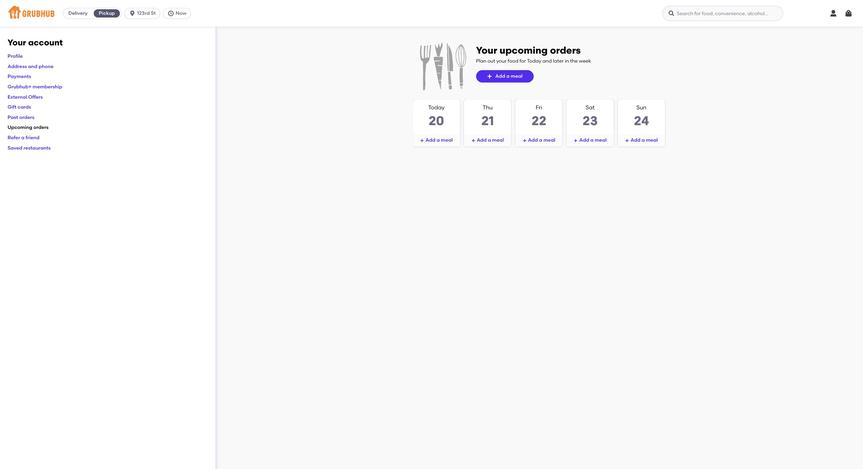 Task type: describe. For each thing, give the bounding box(es) containing it.
orders for past orders
[[19, 115, 34, 121]]

add a meal button for 21
[[464, 134, 511, 147]]

delivery
[[68, 10, 87, 16]]

your for account
[[8, 38, 26, 48]]

today inside your upcoming orders plan out your food for today and later in the week
[[527, 58, 541, 64]]

add a meal button for 24
[[618, 134, 665, 147]]

sat 23
[[583, 104, 598, 128]]

123rd st button
[[124, 8, 163, 19]]

meal for 21
[[492, 137, 504, 143]]

phone
[[39, 64, 54, 70]]

restaurants
[[24, 145, 51, 151]]

profile link
[[8, 53, 23, 59]]

now
[[176, 10, 186, 16]]

sat
[[586, 104, 595, 111]]

add a meal button for 23
[[567, 134, 614, 147]]

gift cards link
[[8, 104, 31, 110]]

your for upcoming
[[476, 44, 497, 56]]

your
[[496, 58, 507, 64]]

21
[[481, 113, 494, 128]]

add a meal button for 22
[[515, 134, 562, 147]]

sun 24
[[634, 104, 649, 128]]

meal down "food"
[[511, 73, 523, 79]]

add a meal button down your on the right of the page
[[476, 70, 534, 83]]

svg image inside now button
[[167, 10, 174, 17]]

sun
[[636, 104, 646, 111]]

saved restaurants link
[[8, 145, 51, 151]]

meal for 23
[[595, 137, 607, 143]]

membership
[[33, 84, 62, 90]]

past
[[8, 115, 18, 121]]

gift cards
[[8, 104, 31, 110]]

meal for 20
[[441, 137, 453, 143]]

add for 23
[[579, 137, 589, 143]]

later
[[553, 58, 564, 64]]

orders inside your upcoming orders plan out your food for today and later in the week
[[550, 44, 581, 56]]

add a meal button for 20
[[413, 134, 460, 147]]

for
[[520, 58, 526, 64]]

add for 24
[[631, 137, 640, 143]]

20
[[429, 113, 444, 128]]

a for 21
[[488, 137, 491, 143]]

address and phone
[[8, 64, 54, 70]]

past orders
[[8, 115, 34, 121]]

a for 22
[[539, 137, 542, 143]]

external
[[8, 94, 27, 100]]

a for 23
[[590, 137, 594, 143]]

add for 20
[[425, 137, 435, 143]]

saved
[[8, 145, 22, 151]]

main navigation navigation
[[0, 0, 863, 27]]

cards
[[18, 104, 31, 110]]

upcoming
[[500, 44, 548, 56]]

external offers link
[[8, 94, 43, 100]]

out
[[487, 58, 495, 64]]

a for 24
[[642, 137, 645, 143]]

pickup
[[99, 10, 115, 16]]

add for 22
[[528, 137, 538, 143]]

plan
[[476, 58, 486, 64]]

grubhub+ membership
[[8, 84, 62, 90]]

add down your on the right of the page
[[495, 73, 505, 79]]

0 horizontal spatial today
[[428, 104, 445, 111]]

23
[[583, 113, 598, 128]]

refer
[[8, 135, 20, 141]]

grubhub+
[[8, 84, 31, 90]]



Task type: locate. For each thing, give the bounding box(es) containing it.
22
[[532, 113, 546, 128]]

gift
[[8, 104, 16, 110]]

the
[[570, 58, 578, 64]]

address
[[8, 64, 27, 70]]

add a meal down 21
[[477, 137, 504, 143]]

0 vertical spatial svg image
[[129, 10, 136, 17]]

today
[[527, 58, 541, 64], [428, 104, 445, 111]]

and left later
[[542, 58, 552, 64]]

svg image for 123rd st
[[129, 10, 136, 17]]

add a meal down '24'
[[631, 137, 658, 143]]

add down the 22
[[528, 137, 538, 143]]

123rd
[[137, 10, 150, 16]]

thu 21
[[481, 104, 494, 128]]

fri 22
[[532, 104, 546, 128]]

and left phone
[[28, 64, 37, 70]]

orders up friend
[[33, 125, 49, 131]]

in
[[565, 58, 569, 64]]

add down 21
[[477, 137, 487, 143]]

1 vertical spatial orders
[[19, 115, 34, 121]]

add a meal for 21
[[477, 137, 504, 143]]

add a meal
[[495, 73, 523, 79], [425, 137, 453, 143], [477, 137, 504, 143], [528, 137, 555, 143], [579, 137, 607, 143], [631, 137, 658, 143]]

123rd st
[[137, 10, 156, 16]]

add a meal button down '24'
[[618, 134, 665, 147]]

1 horizontal spatial today
[[527, 58, 541, 64]]

your
[[8, 38, 26, 48], [476, 44, 497, 56]]

payments
[[8, 74, 31, 80]]

a down 21
[[488, 137, 491, 143]]

upcoming orders link
[[8, 125, 49, 131]]

add a meal down the 22
[[528, 137, 555, 143]]

1 horizontal spatial svg image
[[574, 139, 578, 143]]

0 horizontal spatial svg image
[[129, 10, 136, 17]]

0 vertical spatial today
[[527, 58, 541, 64]]

add a meal button
[[476, 70, 534, 83], [413, 134, 460, 147], [464, 134, 511, 147], [515, 134, 562, 147], [567, 134, 614, 147], [618, 134, 665, 147]]

2 vertical spatial orders
[[33, 125, 49, 131]]

upcoming orders
[[8, 125, 49, 131]]

add a meal down 23
[[579, 137, 607, 143]]

today right for
[[527, 58, 541, 64]]

meal down the 22
[[543, 137, 555, 143]]

svg image inside 123rd st button
[[129, 10, 136, 17]]

svg image for add a meal
[[574, 139, 578, 143]]

saved restaurants
[[8, 145, 51, 151]]

add for 21
[[477, 137, 487, 143]]

orders up upcoming orders
[[19, 115, 34, 121]]

add a meal for 20
[[425, 137, 453, 143]]

a down 20
[[437, 137, 440, 143]]

meal
[[511, 73, 523, 79], [441, 137, 453, 143], [492, 137, 504, 143], [543, 137, 555, 143], [595, 137, 607, 143], [646, 137, 658, 143]]

add
[[495, 73, 505, 79], [425, 137, 435, 143], [477, 137, 487, 143], [528, 137, 538, 143], [579, 137, 589, 143], [631, 137, 640, 143]]

friend
[[26, 135, 39, 141]]

a
[[506, 73, 510, 79], [21, 135, 24, 141], [437, 137, 440, 143], [488, 137, 491, 143], [539, 137, 542, 143], [590, 137, 594, 143], [642, 137, 645, 143]]

svg image
[[829, 9, 838, 18], [844, 9, 853, 18], [167, 10, 174, 17], [668, 10, 675, 17], [487, 74, 493, 79], [420, 139, 424, 143], [471, 139, 475, 143], [523, 139, 527, 143], [625, 139, 629, 143]]

24
[[634, 113, 649, 128]]

add a meal for 23
[[579, 137, 607, 143]]

add a meal down 20
[[425, 137, 453, 143]]

meal for 22
[[543, 137, 555, 143]]

0 horizontal spatial and
[[28, 64, 37, 70]]

add a meal for 22
[[528, 137, 555, 143]]

payments link
[[8, 74, 31, 80]]

1 vertical spatial svg image
[[574, 139, 578, 143]]

your inside your upcoming orders plan out your food for today and later in the week
[[476, 44, 497, 56]]

week
[[579, 58, 591, 64]]

upcoming
[[8, 125, 32, 131]]

add a meal button down the 22
[[515, 134, 562, 147]]

your up profile
[[8, 38, 26, 48]]

a down the 22
[[539, 137, 542, 143]]

orders
[[550, 44, 581, 56], [19, 115, 34, 121], [33, 125, 49, 131]]

add a meal button down 20
[[413, 134, 460, 147]]

Search for food, convenience, alcohol... search field
[[663, 6, 783, 21]]

a right refer
[[21, 135, 24, 141]]

meal down 20
[[441, 137, 453, 143]]

refer a friend
[[8, 135, 39, 141]]

today up 20
[[428, 104, 445, 111]]

external offers
[[8, 94, 43, 100]]

orders for upcoming orders
[[33, 125, 49, 131]]

delivery button
[[63, 8, 92, 19]]

food
[[508, 58, 518, 64]]

account
[[28, 38, 63, 48]]

your up out
[[476, 44, 497, 56]]

meal down '24'
[[646, 137, 658, 143]]

and
[[542, 58, 552, 64], [28, 64, 37, 70]]

0 horizontal spatial your
[[8, 38, 26, 48]]

add a meal button down 23
[[567, 134, 614, 147]]

st
[[151, 10, 156, 16]]

now button
[[163, 8, 194, 19]]

your upcoming orders plan out your food for today and later in the week
[[476, 44, 591, 64]]

your account
[[8, 38, 63, 48]]

meal for 24
[[646, 137, 658, 143]]

grubhub+ membership link
[[8, 84, 62, 90]]

meal down 21
[[492, 137, 504, 143]]

past orders link
[[8, 115, 34, 121]]

meal down 23
[[595, 137, 607, 143]]

offers
[[28, 94, 43, 100]]

1 horizontal spatial your
[[476, 44, 497, 56]]

fri
[[536, 104, 542, 111]]

orders up in
[[550, 44, 581, 56]]

add down 23
[[579, 137, 589, 143]]

refer a friend link
[[8, 135, 39, 141]]

0 vertical spatial orders
[[550, 44, 581, 56]]

add a meal down "food"
[[495, 73, 523, 79]]

a for 20
[[437, 137, 440, 143]]

add a meal for 24
[[631, 137, 658, 143]]

and inside your upcoming orders plan out your food for today and later in the week
[[542, 58, 552, 64]]

address and phone link
[[8, 64, 54, 70]]

add down '24'
[[631, 137, 640, 143]]

a down '24'
[[642, 137, 645, 143]]

svg image
[[129, 10, 136, 17], [574, 139, 578, 143]]

profile
[[8, 53, 23, 59]]

today 20
[[428, 104, 445, 128]]

1 horizontal spatial and
[[542, 58, 552, 64]]

1 vertical spatial today
[[428, 104, 445, 111]]

add down 20
[[425, 137, 435, 143]]

a down "food"
[[506, 73, 510, 79]]

thu
[[483, 104, 493, 111]]

add a meal button down 21
[[464, 134, 511, 147]]

a down 23
[[590, 137, 594, 143]]

pickup button
[[92, 8, 121, 19]]



Task type: vqa. For each thing, say whether or not it's contained in the screenshot.
Share
no



